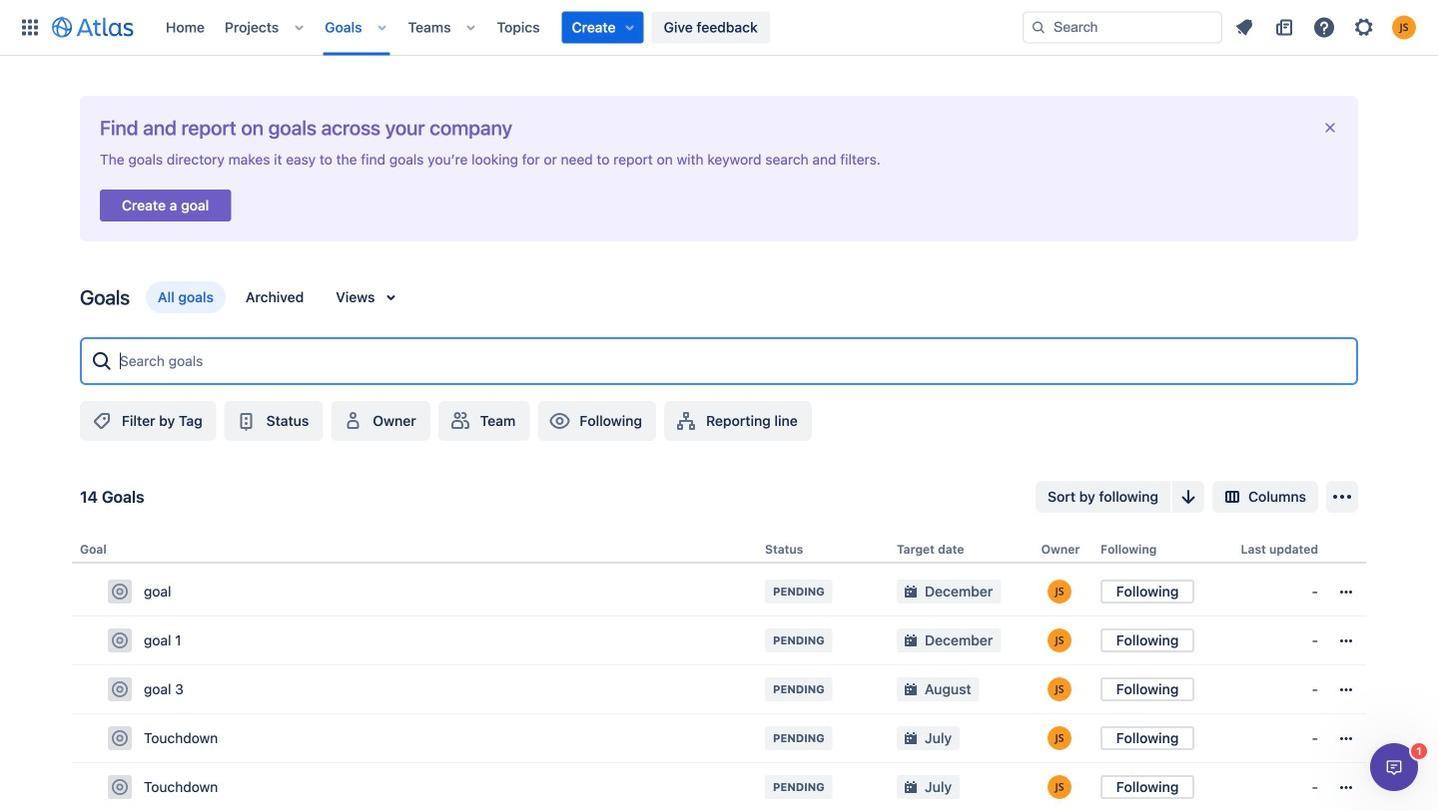 Task type: vqa. For each thing, say whether or not it's contained in the screenshot.
Open Intercom Messenger image on the right bottom
no



Task type: locate. For each thing, give the bounding box(es) containing it.
switch to... image
[[18, 15, 42, 39]]

close banner image
[[1322, 120, 1338, 136]]

None search field
[[1023, 11, 1222, 43]]

goal 3 image
[[112, 682, 128, 698]]

search goals image
[[90, 350, 114, 374]]

Search goals field
[[114, 344, 1348, 379]]

goal image
[[112, 584, 128, 600]]

following image
[[548, 409, 572, 433]]

account image
[[1392, 15, 1416, 39]]

banner
[[0, 0, 1438, 56]]

more icon image
[[1334, 776, 1358, 800]]

label image
[[90, 409, 114, 433]]

reverse sort order image
[[1177, 485, 1201, 509]]

help image
[[1312, 15, 1336, 39]]



Task type: describe. For each thing, give the bounding box(es) containing it.
notifications image
[[1232, 15, 1256, 39]]

top element
[[12, 0, 1023, 55]]

goal 1 image
[[112, 633, 128, 649]]

Search field
[[1023, 11, 1222, 43]]

settings image
[[1352, 15, 1376, 39]]

search image
[[1031, 19, 1047, 35]]

touchdown image
[[112, 780, 128, 796]]

touchdown image
[[112, 731, 128, 747]]

status image
[[234, 409, 258, 433]]



